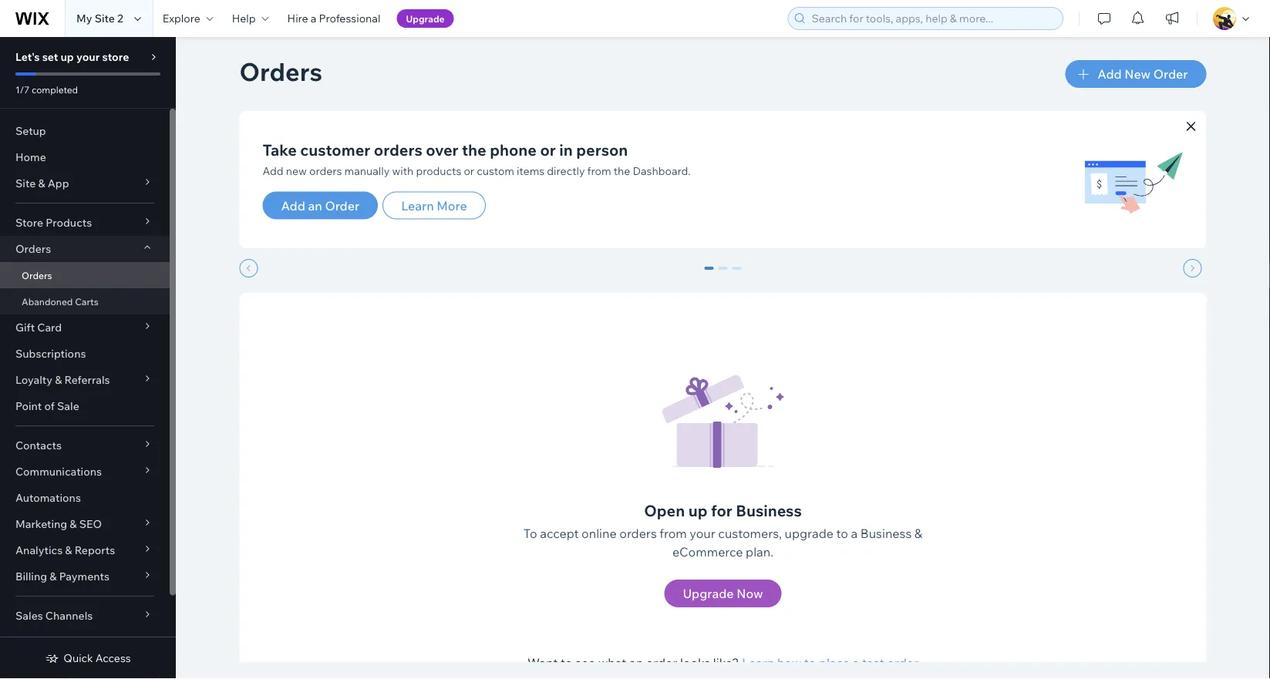 Task type: vqa. For each thing, say whether or not it's contained in the screenshot.
the bottom or
yes



Task type: describe. For each thing, give the bounding box(es) containing it.
automations
[[15, 492, 81, 505]]

abandoned carts link
[[0, 289, 170, 315]]

gift card
[[15, 321, 62, 334]]

referrals
[[64, 373, 110, 387]]

1
[[720, 267, 726, 281]]

to
[[524, 526, 538, 542]]

hire a professional link
[[278, 0, 390, 37]]

sales channels button
[[0, 603, 170, 630]]

add new order
[[1098, 66, 1189, 82]]

to inside the open up for business to accept online orders from your customers, upgrade to a business & ecommerce plan.
[[837, 526, 849, 542]]

add an order link
[[263, 192, 378, 219]]

card
[[37, 321, 62, 334]]

seo
[[79, 518, 102, 531]]

analytics & reports
[[15, 544, 115, 557]]

1 horizontal spatial to
[[805, 656, 817, 671]]

customer
[[300, 140, 371, 159]]

items
[[517, 164, 545, 177]]

place
[[819, 656, 850, 671]]

app
[[48, 177, 69, 190]]

take
[[263, 140, 297, 159]]

1/7
[[15, 84, 30, 95]]

sale
[[57, 400, 79, 413]]

marketing & seo button
[[0, 512, 170, 538]]

order for add an order
[[325, 198, 360, 213]]

from inside the open up for business to accept online orders from your customers, upgrade to a business & ecommerce plan.
[[660, 526, 687, 542]]

point of sale
[[15, 400, 79, 413]]

channels
[[45, 610, 93, 623]]

up inside the open up for business to accept online orders from your customers, upgrade to a business & ecommerce plan.
[[689, 501, 708, 520]]

analytics & reports button
[[0, 538, 170, 564]]

hire a professional
[[287, 12, 381, 25]]

upgrade
[[785, 526, 834, 542]]

orders button
[[0, 236, 170, 262]]

products
[[416, 164, 462, 177]]

with
[[392, 164, 414, 177]]

2 vertical spatial a
[[853, 656, 860, 671]]

abandoned
[[22, 296, 73, 307]]

accept
[[540, 526, 579, 542]]

2 for my site 2
[[117, 12, 123, 25]]

marketing
[[15, 518, 67, 531]]

0 vertical spatial the
[[462, 140, 487, 159]]

help button
[[223, 0, 278, 37]]

analytics
[[15, 544, 63, 557]]

setup link
[[0, 118, 170, 144]]

1 vertical spatial learn
[[742, 656, 775, 671]]

1 vertical spatial an
[[630, 656, 644, 671]]

upgrade for upgrade now
[[683, 586, 734, 602]]

loyalty & referrals button
[[0, 367, 170, 394]]

set
[[42, 50, 58, 64]]

help
[[232, 12, 256, 25]]

setup
[[15, 124, 46, 138]]

abandoned carts
[[22, 296, 99, 307]]

1 order from the left
[[646, 656, 678, 671]]

orders link
[[0, 262, 170, 289]]

add for add an order
[[281, 198, 305, 213]]

0 vertical spatial a
[[311, 12, 317, 25]]

see
[[576, 656, 596, 671]]

home
[[15, 150, 46, 164]]

orders for orders dropdown button
[[15, 242, 51, 256]]

manually
[[345, 164, 390, 177]]

want to see what an order looks like? learn how to place a test order
[[528, 656, 919, 671]]

completed
[[32, 84, 78, 95]]

take customer orders over the phone or in person add new orders manually with products or custom items directly from the dashboard.
[[263, 140, 691, 177]]

0 horizontal spatial an
[[308, 198, 322, 213]]

site & app
[[15, 177, 69, 190]]

2 order from the left
[[888, 656, 919, 671]]

order for add new order
[[1154, 66, 1189, 82]]

your inside sidebar element
[[76, 50, 100, 64]]

store
[[102, 50, 129, 64]]

looks
[[680, 656, 711, 671]]

0 vertical spatial business
[[736, 501, 802, 520]]

0 horizontal spatial learn
[[401, 198, 434, 213]]

communications
[[15, 465, 102, 479]]

phone
[[490, 140, 537, 159]]

store products
[[15, 216, 92, 230]]

hire
[[287, 12, 308, 25]]

store
[[15, 216, 43, 230]]

1 horizontal spatial site
[[95, 12, 115, 25]]

upgrade button
[[397, 9, 454, 28]]

plan.
[[746, 545, 774, 560]]

contacts button
[[0, 433, 170, 459]]

marketing & seo
[[15, 518, 102, 531]]

settings
[[15, 636, 58, 649]]

quick access
[[64, 652, 131, 665]]

learn more link
[[383, 192, 486, 219]]

1 vertical spatial or
[[464, 164, 475, 177]]

settings link
[[0, 630, 170, 656]]

add new order button
[[1066, 60, 1207, 88]]

directly
[[547, 164, 585, 177]]

1 horizontal spatial orders
[[374, 140, 423, 159]]

open
[[644, 501, 685, 520]]

& for payments
[[50, 570, 57, 584]]

my
[[76, 12, 92, 25]]

add an order
[[281, 198, 360, 213]]

& inside the open up for business to accept online orders from your customers, upgrade to a business & ecommerce plan.
[[915, 526, 923, 542]]

my site 2
[[76, 12, 123, 25]]

explore
[[163, 12, 200, 25]]



Task type: locate. For each thing, give the bounding box(es) containing it.
point
[[15, 400, 42, 413]]

0 vertical spatial from
[[588, 164, 612, 177]]

for
[[711, 501, 733, 520]]

0 horizontal spatial the
[[462, 140, 487, 159]]

how
[[778, 656, 802, 671]]

1 vertical spatial up
[[689, 501, 708, 520]]

orders down customer
[[309, 164, 342, 177]]

0 vertical spatial orders
[[374, 140, 423, 159]]

1 horizontal spatial or
[[540, 140, 556, 159]]

learn more
[[401, 198, 467, 213]]

or
[[540, 140, 556, 159], [464, 164, 475, 177]]

& inside dropdown button
[[50, 570, 57, 584]]

learn left how
[[742, 656, 775, 671]]

what
[[599, 656, 627, 671]]

orders down store
[[15, 242, 51, 256]]

add down take
[[263, 164, 284, 177]]

to right how
[[805, 656, 817, 671]]

carts
[[75, 296, 99, 307]]

1 horizontal spatial 2
[[734, 267, 740, 281]]

2 right my
[[117, 12, 123, 25]]

1 horizontal spatial upgrade
[[683, 586, 734, 602]]

a right hire
[[311, 12, 317, 25]]

1 vertical spatial 2
[[734, 267, 740, 281]]

upgrade inside 'upgrade' button
[[406, 13, 445, 24]]

to
[[837, 526, 849, 542], [561, 656, 573, 671], [805, 656, 817, 671]]

1 horizontal spatial order
[[1154, 66, 1189, 82]]

orders inside dropdown button
[[15, 242, 51, 256]]

to right the upgrade
[[837, 526, 849, 542]]

1 vertical spatial orders
[[15, 242, 51, 256]]

& for referrals
[[55, 373, 62, 387]]

upgrade for upgrade
[[406, 13, 445, 24]]

from down the "person"
[[588, 164, 612, 177]]

& for app
[[38, 177, 45, 190]]

products
[[46, 216, 92, 230]]

add left new
[[1098, 66, 1122, 82]]

in
[[560, 140, 573, 159]]

learn
[[401, 198, 434, 213], [742, 656, 775, 671]]

your up ecommerce
[[690, 526, 716, 542]]

from
[[588, 164, 612, 177], [660, 526, 687, 542]]

up inside sidebar element
[[61, 50, 74, 64]]

Search for tools, apps, help & more... field
[[807, 8, 1059, 29]]

your
[[76, 50, 100, 64], [690, 526, 716, 542]]

open up for business to accept online orders from your customers, upgrade to a business & ecommerce plan.
[[524, 501, 923, 560]]

0 horizontal spatial business
[[736, 501, 802, 520]]

0 vertical spatial site
[[95, 12, 115, 25]]

0 horizontal spatial to
[[561, 656, 573, 671]]

orders for orders link
[[22, 270, 52, 281]]

sidebar element
[[0, 37, 176, 680]]

a inside the open up for business to accept online orders from your customers, upgrade to a business & ecommerce plan.
[[851, 526, 858, 542]]

subscriptions link
[[0, 341, 170, 367]]

0 vertical spatial 2
[[117, 12, 123, 25]]

from inside take customer orders over the phone or in person add new orders manually with products or custom items directly from the dashboard.
[[588, 164, 612, 177]]

customers,
[[719, 526, 782, 542]]

loyalty
[[15, 373, 52, 387]]

orders up the abandoned
[[22, 270, 52, 281]]

reports
[[75, 544, 115, 557]]

orders
[[240, 56, 323, 87], [15, 242, 51, 256], [22, 270, 52, 281]]

order inside button
[[1154, 66, 1189, 82]]

the up custom
[[462, 140, 487, 159]]

0 vertical spatial orders
[[240, 56, 323, 87]]

1 horizontal spatial an
[[630, 656, 644, 671]]

of
[[44, 400, 55, 413]]

professional
[[319, 12, 381, 25]]

0 horizontal spatial 2
[[117, 12, 123, 25]]

1 horizontal spatial from
[[660, 526, 687, 542]]

0 horizontal spatial order
[[646, 656, 678, 671]]

up
[[61, 50, 74, 64], [689, 501, 708, 520]]

store products button
[[0, 210, 170, 236]]

site down home
[[15, 177, 36, 190]]

&
[[38, 177, 45, 190], [55, 373, 62, 387], [70, 518, 77, 531], [915, 526, 923, 542], [65, 544, 72, 557], [50, 570, 57, 584]]

orders up the "with"
[[374, 140, 423, 159]]

0 horizontal spatial your
[[76, 50, 100, 64]]

or left custom
[[464, 164, 475, 177]]

1 vertical spatial add
[[263, 164, 284, 177]]

order down 'manually'
[[325, 198, 360, 213]]

your inside the open up for business to accept online orders from your customers, upgrade to a business & ecommerce plan.
[[690, 526, 716, 542]]

& for seo
[[70, 518, 77, 531]]

business
[[736, 501, 802, 520], [861, 526, 912, 542]]

home link
[[0, 144, 170, 171]]

1 horizontal spatial learn
[[742, 656, 775, 671]]

learn how to place a test order link
[[742, 654, 919, 673]]

2 vertical spatial add
[[281, 198, 305, 213]]

1 vertical spatial site
[[15, 177, 36, 190]]

1/7 completed
[[15, 84, 78, 95]]

from down open
[[660, 526, 687, 542]]

ecommerce
[[673, 545, 743, 560]]

an down customer
[[308, 198, 322, 213]]

dashboard.
[[633, 164, 691, 177]]

let's set up your store
[[15, 50, 129, 64]]

upgrade inside upgrade now button
[[683, 586, 734, 602]]

1 horizontal spatial order
[[888, 656, 919, 671]]

1 horizontal spatial business
[[861, 526, 912, 542]]

order right new
[[1154, 66, 1189, 82]]

0 horizontal spatial site
[[15, 177, 36, 190]]

orders
[[374, 140, 423, 159], [309, 164, 342, 177], [620, 526, 657, 542]]

subscriptions
[[15, 347, 86, 361]]

0 vertical spatial add
[[1098, 66, 1122, 82]]

like?
[[714, 656, 739, 671]]

point of sale link
[[0, 394, 170, 420]]

upgrade now button
[[665, 580, 782, 608]]

custom
[[477, 164, 515, 177]]

add inside button
[[1098, 66, 1122, 82]]

0 vertical spatial learn
[[401, 198, 434, 213]]

your left store
[[76, 50, 100, 64]]

quick access button
[[45, 652, 131, 666]]

billing & payments button
[[0, 564, 170, 590]]

the down the "person"
[[614, 164, 631, 177]]

1 vertical spatial your
[[690, 526, 716, 542]]

& for reports
[[65, 544, 72, 557]]

let's
[[15, 50, 40, 64]]

site
[[95, 12, 115, 25], [15, 177, 36, 190]]

business up customers,
[[736, 501, 802, 520]]

contacts
[[15, 439, 62, 453]]

0 vertical spatial up
[[61, 50, 74, 64]]

gift card button
[[0, 315, 170, 341]]

upgrade right professional
[[406, 13, 445, 24]]

site inside popup button
[[15, 177, 36, 190]]

up left for
[[689, 501, 708, 520]]

order left looks
[[646, 656, 678, 671]]

0 horizontal spatial from
[[588, 164, 612, 177]]

site right my
[[95, 12, 115, 25]]

to left "see"
[[561, 656, 573, 671]]

0 1 2
[[706, 267, 740, 281]]

1 vertical spatial business
[[861, 526, 912, 542]]

0 horizontal spatial orders
[[309, 164, 342, 177]]

0 horizontal spatial or
[[464, 164, 475, 177]]

2 vertical spatial orders
[[620, 526, 657, 542]]

0 vertical spatial your
[[76, 50, 100, 64]]

sales channels
[[15, 610, 93, 623]]

1 vertical spatial a
[[851, 526, 858, 542]]

& inside popup button
[[38, 177, 45, 190]]

now
[[737, 586, 764, 602]]

an right what
[[630, 656, 644, 671]]

orders inside the open up for business to accept online orders from your customers, upgrade to a business & ecommerce plan.
[[620, 526, 657, 542]]

or left in
[[540, 140, 556, 159]]

loyalty & referrals
[[15, 373, 110, 387]]

1 horizontal spatial your
[[690, 526, 716, 542]]

order right test
[[888, 656, 919, 671]]

add down new
[[281, 198, 305, 213]]

2 right 1
[[734, 267, 740, 281]]

1 vertical spatial orders
[[309, 164, 342, 177]]

online
[[582, 526, 617, 542]]

site & app button
[[0, 171, 170, 197]]

1 vertical spatial upgrade
[[683, 586, 734, 602]]

orders down open
[[620, 526, 657, 542]]

an
[[308, 198, 322, 213], [630, 656, 644, 671]]

add inside take customer orders over the phone or in person add new orders manually with products or custom items directly from the dashboard.
[[263, 164, 284, 177]]

business right the upgrade
[[861, 526, 912, 542]]

new
[[286, 164, 307, 177]]

a right the upgrade
[[851, 526, 858, 542]]

access
[[96, 652, 131, 665]]

orders down hire
[[240, 56, 323, 87]]

2 vertical spatial orders
[[22, 270, 52, 281]]

add for add new order
[[1098, 66, 1122, 82]]

0 vertical spatial order
[[1154, 66, 1189, 82]]

order
[[1154, 66, 1189, 82], [325, 198, 360, 213]]

payments
[[59, 570, 110, 584]]

2 horizontal spatial orders
[[620, 526, 657, 542]]

1 vertical spatial the
[[614, 164, 631, 177]]

& inside dropdown button
[[55, 373, 62, 387]]

2 horizontal spatial to
[[837, 526, 849, 542]]

1 horizontal spatial up
[[689, 501, 708, 520]]

1 vertical spatial from
[[660, 526, 687, 542]]

person
[[577, 140, 628, 159]]

billing & payments
[[15, 570, 110, 584]]

0 horizontal spatial order
[[325, 198, 360, 213]]

1 horizontal spatial the
[[614, 164, 631, 177]]

upgrade now
[[683, 586, 764, 602]]

upgrade left now
[[683, 586, 734, 602]]

1 vertical spatial order
[[325, 198, 360, 213]]

take customer orders over the phone or in person image
[[1084, 130, 1184, 230]]

sales
[[15, 610, 43, 623]]

quick
[[64, 652, 93, 665]]

a left test
[[853, 656, 860, 671]]

communications button
[[0, 459, 170, 485]]

0 vertical spatial an
[[308, 198, 322, 213]]

0 horizontal spatial upgrade
[[406, 13, 445, 24]]

gift
[[15, 321, 35, 334]]

automations link
[[0, 485, 170, 512]]

0 horizontal spatial up
[[61, 50, 74, 64]]

up right set
[[61, 50, 74, 64]]

0 vertical spatial or
[[540, 140, 556, 159]]

2 for 0 1 2
[[734, 267, 740, 281]]

learn left more
[[401, 198, 434, 213]]

0 vertical spatial upgrade
[[406, 13, 445, 24]]



